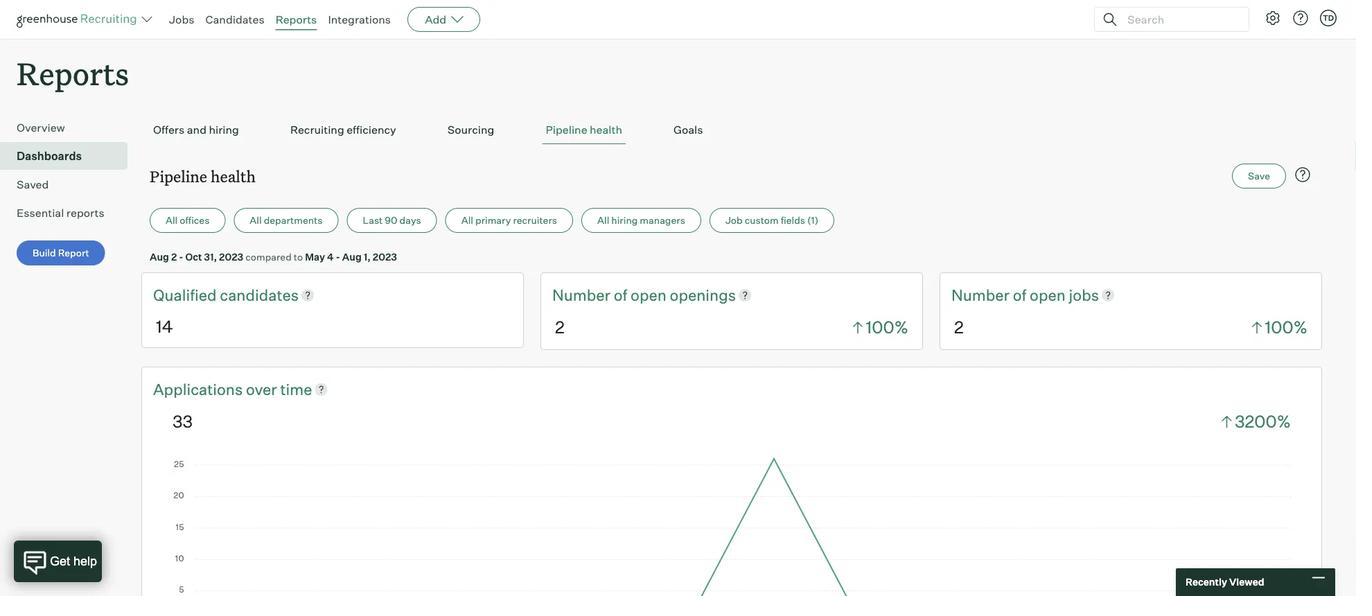 Task type: describe. For each thing, give the bounding box(es) containing it.
of for jobs
[[1013, 285, 1027, 304]]

add
[[425, 12, 446, 26]]

candidates
[[206, 12, 265, 26]]

jobs
[[169, 12, 194, 26]]

all primary recruiters
[[461, 214, 557, 226]]

efficiency
[[347, 123, 396, 137]]

recruiting
[[290, 123, 344, 137]]

over link
[[246, 378, 280, 400]]

goals button
[[670, 116, 707, 144]]

1,
[[364, 251, 371, 263]]

number of open for openings
[[552, 285, 670, 304]]

candidates link
[[220, 284, 299, 306]]

reports
[[66, 206, 104, 220]]

save button
[[1232, 164, 1286, 189]]

build report
[[33, 247, 89, 259]]

essential reports
[[17, 206, 104, 220]]

jobs link
[[1069, 284, 1099, 306]]

dashboards
[[17, 149, 82, 163]]

of link for openings
[[614, 284, 631, 306]]

open link for jobs
[[1030, 284, 1069, 306]]

number link for jobs
[[952, 284, 1013, 306]]

pipeline inside button
[[546, 123, 587, 137]]

td button
[[1320, 10, 1337, 26]]

applications
[[153, 379, 243, 399]]

and
[[187, 123, 207, 137]]

all departments
[[250, 214, 323, 226]]

health inside pipeline health button
[[590, 123, 622, 137]]

1 vertical spatial health
[[211, 166, 256, 186]]

report
[[58, 247, 89, 259]]

td
[[1323, 13, 1334, 23]]

0 horizontal spatial pipeline health
[[150, 166, 256, 186]]

1 vertical spatial pipeline
[[150, 166, 207, 186]]

open for openings
[[631, 285, 667, 304]]

number for jobs
[[952, 285, 1010, 304]]

saved
[[17, 178, 49, 191]]

build report button
[[17, 241, 105, 266]]

custom
[[745, 214, 779, 226]]

save
[[1248, 170, 1270, 182]]

all hiring managers button
[[582, 208, 701, 233]]

recruiting efficiency
[[290, 123, 396, 137]]

time
[[280, 379, 312, 399]]

all for all hiring managers
[[597, 214, 609, 226]]

fields
[[781, 214, 805, 226]]

jobs
[[1069, 285, 1099, 304]]

sourcing button
[[444, 116, 498, 144]]

2 aug from the left
[[342, 251, 362, 263]]

90
[[385, 214, 398, 226]]

(1)
[[807, 214, 819, 226]]

job
[[726, 214, 743, 226]]

overview link
[[17, 119, 122, 136]]

oct
[[185, 251, 202, 263]]

100% for jobs
[[1265, 317, 1308, 338]]

1 horizontal spatial reports
[[276, 12, 317, 26]]

number link for openings
[[552, 284, 614, 306]]

pipeline health button
[[542, 116, 626, 144]]

1 2023 from the left
[[219, 251, 243, 263]]

all departments button
[[234, 208, 339, 233]]

offices
[[180, 214, 210, 226]]

applications link
[[153, 378, 246, 400]]

managers
[[640, 214, 685, 226]]

job custom fields (1)
[[726, 214, 819, 226]]

all offices
[[166, 214, 210, 226]]

sourcing
[[448, 123, 494, 137]]

14
[[156, 316, 173, 336]]

33
[[173, 411, 193, 432]]

offers and hiring button
[[150, 116, 243, 144]]

job custom fields (1) button
[[710, 208, 835, 233]]



Task type: locate. For each thing, give the bounding box(es) containing it.
1 horizontal spatial 2
[[555, 317, 565, 338]]

2 open link from the left
[[1030, 284, 1069, 306]]

2 of link from the left
[[1013, 284, 1030, 306]]

qualified
[[153, 285, 220, 304]]

0 horizontal spatial health
[[211, 166, 256, 186]]

integrations
[[328, 12, 391, 26]]

1 horizontal spatial -
[[336, 251, 340, 263]]

open link for openings
[[631, 284, 670, 306]]

number link
[[552, 284, 614, 306], [952, 284, 1013, 306]]

all for all departments
[[250, 214, 262, 226]]

all offices button
[[150, 208, 226, 233]]

overview
[[17, 121, 65, 135]]

0 vertical spatial pipeline health
[[546, 123, 622, 137]]

Search text field
[[1124, 9, 1236, 29]]

recruiters
[[513, 214, 557, 226]]

recruiting efficiency button
[[287, 116, 400, 144]]

open left openings
[[631, 285, 667, 304]]

all inside button
[[250, 214, 262, 226]]

openings
[[670, 285, 736, 304]]

2 all from the left
[[250, 214, 262, 226]]

dashboards link
[[17, 148, 122, 164]]

open link
[[631, 284, 670, 306], [1030, 284, 1069, 306]]

2023 right 1,
[[373, 251, 397, 263]]

1 horizontal spatial pipeline health
[[546, 123, 622, 137]]

1 vertical spatial reports
[[17, 53, 129, 94]]

departments
[[264, 214, 323, 226]]

3 all from the left
[[461, 214, 473, 226]]

- right 4
[[336, 251, 340, 263]]

1 horizontal spatial of
[[1013, 285, 1027, 304]]

offers and hiring
[[153, 123, 239, 137]]

reports link
[[276, 12, 317, 26]]

tab list
[[150, 116, 1314, 144]]

to
[[294, 251, 303, 263]]

1 of from the left
[[614, 285, 627, 304]]

0 horizontal spatial reports
[[17, 53, 129, 94]]

1 number from the left
[[552, 285, 611, 304]]

pipeline health inside button
[[546, 123, 622, 137]]

0 horizontal spatial aug
[[150, 251, 169, 263]]

2 for jobs
[[954, 317, 964, 338]]

recently viewed
[[1186, 576, 1265, 588]]

all hiring managers
[[597, 214, 685, 226]]

all inside button
[[461, 214, 473, 226]]

1 horizontal spatial pipeline
[[546, 123, 587, 137]]

2 for openings
[[555, 317, 565, 338]]

2 number link from the left
[[952, 284, 1013, 306]]

recently
[[1186, 576, 1227, 588]]

hiring right the and
[[209, 123, 239, 137]]

jobs link
[[169, 12, 194, 26]]

1 100% from the left
[[866, 317, 909, 338]]

2 2023 from the left
[[373, 251, 397, 263]]

1 horizontal spatial 100%
[[1265, 317, 1308, 338]]

1 horizontal spatial open link
[[1030, 284, 1069, 306]]

all left departments
[[250, 214, 262, 226]]

number of open
[[552, 285, 670, 304], [952, 285, 1069, 304]]

0 horizontal spatial -
[[179, 251, 183, 263]]

1 all from the left
[[166, 214, 178, 226]]

open for jobs
[[1030, 285, 1066, 304]]

0 vertical spatial pipeline
[[546, 123, 587, 137]]

last 90 days button
[[347, 208, 437, 233]]

2 number of open from the left
[[952, 285, 1069, 304]]

3200%
[[1235, 411, 1291, 432]]

0 horizontal spatial number link
[[552, 284, 614, 306]]

0 horizontal spatial 100%
[[866, 317, 909, 338]]

all left offices
[[166, 214, 178, 226]]

- left oct
[[179, 251, 183, 263]]

of link
[[614, 284, 631, 306], [1013, 284, 1030, 306]]

2 number from the left
[[952, 285, 1010, 304]]

0 horizontal spatial 2
[[171, 251, 177, 263]]

pipeline
[[546, 123, 587, 137], [150, 166, 207, 186]]

all left "primary"
[[461, 214, 473, 226]]

reports down greenhouse recruiting image
[[17, 53, 129, 94]]

integrations link
[[328, 12, 391, 26]]

last 90 days
[[363, 214, 421, 226]]

configure image
[[1265, 10, 1282, 26]]

-
[[179, 251, 183, 263], [336, 251, 340, 263]]

over
[[246, 379, 277, 399]]

build
[[33, 247, 56, 259]]

number for openings
[[552, 285, 611, 304]]

all left managers
[[597, 214, 609, 226]]

0 horizontal spatial hiring
[[209, 123, 239, 137]]

of link for jobs
[[1013, 284, 1030, 306]]

0 horizontal spatial 2023
[[219, 251, 243, 263]]

4
[[327, 251, 334, 263]]

100% for openings
[[866, 317, 909, 338]]

saved link
[[17, 176, 122, 193]]

0 horizontal spatial number of open
[[552, 285, 670, 304]]

candidates
[[220, 285, 299, 304]]

time link
[[280, 378, 312, 400]]

aug left oct
[[150, 251, 169, 263]]

2 horizontal spatial 2
[[954, 317, 964, 338]]

open left jobs
[[1030, 285, 1066, 304]]

2 100% from the left
[[1265, 317, 1308, 338]]

all primary recruiters button
[[445, 208, 573, 233]]

1 of link from the left
[[614, 284, 631, 306]]

31,
[[204, 251, 217, 263]]

faq image
[[1295, 166, 1311, 183]]

qualified link
[[153, 284, 220, 306]]

number
[[552, 285, 611, 304], [952, 285, 1010, 304]]

2023
[[219, 251, 243, 263], [373, 251, 397, 263]]

1 - from the left
[[179, 251, 183, 263]]

4 all from the left
[[597, 214, 609, 226]]

applications over
[[153, 379, 280, 399]]

1 number link from the left
[[552, 284, 614, 306]]

0 horizontal spatial number
[[552, 285, 611, 304]]

essential
[[17, 206, 64, 220]]

last
[[363, 214, 383, 226]]

offers
[[153, 123, 185, 137]]

2
[[171, 251, 177, 263], [555, 317, 565, 338], [954, 317, 964, 338]]

all for all offices
[[166, 214, 178, 226]]

1 open from the left
[[631, 285, 667, 304]]

1 horizontal spatial number link
[[952, 284, 1013, 306]]

1 horizontal spatial 2023
[[373, 251, 397, 263]]

days
[[400, 214, 421, 226]]

of
[[614, 285, 627, 304], [1013, 285, 1027, 304]]

1 horizontal spatial of link
[[1013, 284, 1030, 306]]

0 vertical spatial reports
[[276, 12, 317, 26]]

aug 2 - oct 31, 2023 compared to may 4 - aug 1, 2023
[[150, 251, 397, 263]]

0 vertical spatial hiring
[[209, 123, 239, 137]]

greenhouse recruiting image
[[17, 11, 141, 28]]

0 vertical spatial health
[[590, 123, 622, 137]]

2 open from the left
[[1030, 285, 1066, 304]]

compared
[[246, 251, 292, 263]]

0 horizontal spatial of link
[[614, 284, 631, 306]]

hiring inside button
[[209, 123, 239, 137]]

essential reports link
[[17, 205, 122, 221]]

0 horizontal spatial of
[[614, 285, 627, 304]]

2 - from the left
[[336, 251, 340, 263]]

1 vertical spatial pipeline health
[[150, 166, 256, 186]]

1 vertical spatial hiring
[[612, 214, 638, 226]]

100%
[[866, 317, 909, 338], [1265, 317, 1308, 338]]

all
[[166, 214, 178, 226], [250, 214, 262, 226], [461, 214, 473, 226], [597, 214, 609, 226]]

goals
[[674, 123, 703, 137]]

of for openings
[[614, 285, 627, 304]]

td button
[[1318, 7, 1340, 29]]

primary
[[475, 214, 511, 226]]

1 number of open from the left
[[552, 285, 670, 304]]

all for all primary recruiters
[[461, 214, 473, 226]]

viewed
[[1229, 576, 1265, 588]]

1 horizontal spatial number
[[952, 285, 1010, 304]]

hiring inside button
[[612, 214, 638, 226]]

1 open link from the left
[[631, 284, 670, 306]]

1 horizontal spatial health
[[590, 123, 622, 137]]

number of open for jobs
[[952, 285, 1069, 304]]

may
[[305, 251, 325, 263]]

reports
[[276, 12, 317, 26], [17, 53, 129, 94]]

0 horizontal spatial pipeline
[[150, 166, 207, 186]]

reports right candidates link
[[276, 12, 317, 26]]

tab list containing offers and hiring
[[150, 116, 1314, 144]]

aug left 1,
[[342, 251, 362, 263]]

hiring left managers
[[612, 214, 638, 226]]

1 aug from the left
[[150, 251, 169, 263]]

2023 right the 31,
[[219, 251, 243, 263]]

1 horizontal spatial hiring
[[612, 214, 638, 226]]

candidates link
[[206, 12, 265, 26]]

openings link
[[670, 284, 736, 306]]

pipeline health
[[546, 123, 622, 137], [150, 166, 256, 186]]

1 horizontal spatial number of open
[[952, 285, 1069, 304]]

0 horizontal spatial open
[[631, 285, 667, 304]]

add button
[[408, 7, 480, 32]]

1 horizontal spatial open
[[1030, 285, 1066, 304]]

0 horizontal spatial open link
[[631, 284, 670, 306]]

1 horizontal spatial aug
[[342, 251, 362, 263]]

xychart image
[[173, 455, 1291, 596]]

2 of from the left
[[1013, 285, 1027, 304]]



Task type: vqa. For each thing, say whether or not it's contained in the screenshot.
job custom fields (1) button
yes



